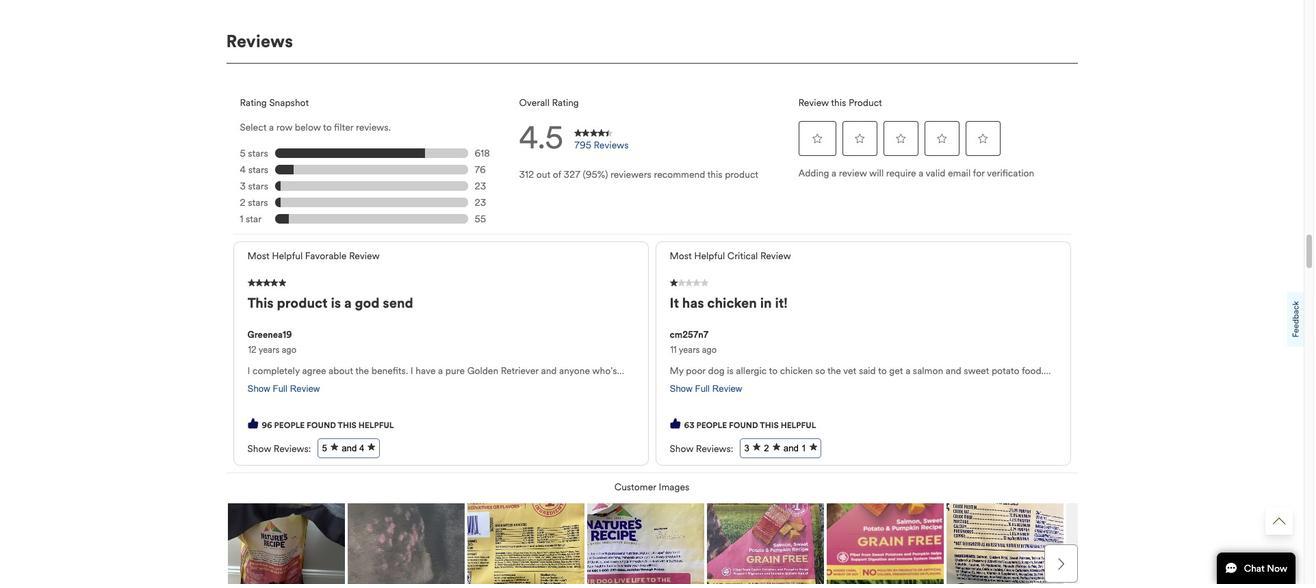 Task type: describe. For each thing, give the bounding box(es) containing it.
11
[[671, 345, 677, 356]]

show full review for critical
[[670, 384, 742, 394]]

most helpful critical review
[[670, 251, 791, 262]]

email
[[948, 168, 971, 180]]

customer
[[615, 482, 656, 494]]

show down 96
[[247, 444, 271, 455]]

found for critical
[[729, 421, 758, 431]]

1 vertical spatial 1
[[801, 444, 807, 454]]

stars for 3 stars
[[248, 181, 268, 192]]

rating is 0 (out of 5 stars). group
[[799, 118, 1004, 159]]

most for most helpful favorable review
[[247, 251, 270, 262]]

select a row below to filter reviews.
[[240, 122, 391, 134]]

1 inside rating snapshot group
[[240, 213, 243, 225]]

show full review button for favorable
[[241, 384, 327, 394]]

1 star
[[240, 213, 262, 225]]

verification
[[987, 168, 1035, 180]]

for
[[973, 168, 985, 180]]

years for most helpful critical review
[[679, 345, 700, 356]]

to
[[323, 122, 332, 134]]

scroll to top image
[[1273, 516, 1286, 528]]

review
[[839, 168, 867, 180]]

reviews.
[[356, 122, 391, 134]]

a for row
[[269, 122, 274, 134]]

4 stars
[[240, 164, 268, 176]]

will
[[869, 168, 884, 180]]

23 for 3 stars
[[475, 181, 486, 192]]

most for most helpful critical review
[[670, 251, 692, 262]]

5 for 5 stars
[[240, 148, 246, 159]]

11 years ago
[[671, 345, 717, 356]]

795 reviews link
[[567, 121, 636, 162]]

review left product
[[799, 97, 829, 109]]

23 for 2 stars
[[475, 197, 486, 209]]

a for review
[[832, 168, 837, 180]]

review right critical
[[761, 251, 791, 262]]

ago for critical
[[702, 345, 717, 356]]

3 for 3
[[744, 444, 750, 454]]

96
[[262, 421, 272, 431]]

snapshot
[[269, 97, 309, 109]]

2 for 2
[[764, 444, 769, 454]]

adding
[[799, 168, 829, 180]]

show full review for favorable
[[247, 384, 320, 394]]

helpful for critical
[[694, 251, 725, 262]]

star
[[246, 213, 262, 225]]

below
[[295, 122, 321, 134]]

show down 63
[[670, 444, 694, 455]]

5 stars
[[240, 148, 268, 159]]

55
[[475, 213, 486, 225]]

rating inside 'element'
[[552, 97, 579, 109]]

product
[[849, 97, 882, 109]]

show reviews: for critical
[[670, 444, 734, 455]]

2 horizontal spatial a
[[919, 168, 924, 180]]

review up the 96 people found this helpful
[[290, 384, 320, 394]]

(95%)
[[583, 169, 608, 181]]

select
[[240, 122, 267, 134]]

show up 96
[[247, 384, 270, 394]]

valid
[[926, 168, 946, 180]]

reviews inside overall rating 'element'
[[594, 140, 629, 152]]

96 people found this helpful
[[262, 421, 394, 431]]

product
[[725, 169, 759, 181]]

helpful for most helpful favorable review
[[359, 421, 394, 431]]

reviews: for critical
[[696, 444, 734, 455]]

helpful for favorable
[[272, 251, 303, 262]]

3 for 3 stars
[[240, 181, 246, 192]]

0 vertical spatial reviews
[[226, 31, 293, 52]]

found for favorable
[[307, 421, 336, 431]]

helpful for most helpful critical review
[[781, 421, 816, 431]]

stars for 5 stars
[[248, 148, 268, 159]]

63
[[684, 421, 695, 431]]



Task type: vqa. For each thing, say whether or not it's contained in the screenshot.
I
no



Task type: locate. For each thing, give the bounding box(es) containing it.
and down the 96 people found this helpful
[[342, 444, 357, 454]]

2 up 1 star
[[240, 197, 246, 209]]

years right 12
[[259, 345, 280, 356]]

most
[[247, 251, 270, 262], [670, 251, 692, 262]]

styled arrow button link
[[1266, 508, 1293, 535]]

2 helpful from the left
[[694, 251, 725, 262]]

stars for 2 stars
[[248, 197, 268, 209]]

people for critical
[[697, 421, 727, 431]]

2 for 2 stars
[[240, 197, 246, 209]]

and for and 4
[[342, 444, 357, 454]]

0 vertical spatial 3
[[240, 181, 246, 192]]

critical
[[728, 251, 758, 262]]

rating up "select"
[[240, 97, 267, 109]]

0 horizontal spatial 5
[[240, 148, 246, 159]]

1 horizontal spatial 3
[[744, 444, 750, 454]]

795 reviews
[[575, 140, 629, 152]]

5 for 5
[[322, 444, 327, 454]]

1 show reviews: from the left
[[247, 444, 311, 455]]

3 stars
[[240, 181, 268, 192]]

2 inside rating snapshot group
[[240, 197, 246, 209]]

and 4
[[342, 444, 365, 454]]

require
[[886, 168, 916, 180]]

ago for favorable
[[282, 345, 297, 356]]

helpful left 'favorable' at left top
[[272, 251, 303, 262]]

full down 12 years ago
[[273, 384, 288, 394]]

1 show full review from the left
[[247, 384, 320, 394]]

rating snapshot group
[[240, 145, 506, 228]]

show reviews:
[[247, 444, 311, 455], [670, 444, 734, 455]]

show full review
[[247, 384, 320, 394], [670, 384, 742, 394]]

0 horizontal spatial 3
[[240, 181, 246, 192]]

1 horizontal spatial years
[[679, 345, 700, 356]]

1 vertical spatial 23
[[475, 197, 486, 209]]

customer images
[[615, 482, 690, 494]]

0 vertical spatial 4
[[240, 164, 246, 176]]

2
[[240, 197, 246, 209], [764, 444, 769, 454]]

out
[[537, 169, 551, 181]]

2 d8c4887f dca8 44a1 801a cfe76c084647 image from the left
[[670, 419, 681, 429]]

ago
[[282, 345, 297, 356], [702, 345, 717, 356]]

adding a review will require a valid email for verification
[[799, 168, 1035, 180]]

reviews
[[226, 31, 293, 52], [594, 140, 629, 152]]

1 horizontal spatial a
[[832, 168, 837, 180]]

4 stars from the top
[[248, 197, 268, 209]]

overall rating
[[519, 97, 579, 109]]

1 horizontal spatial show full review
[[670, 384, 742, 394]]

2 23 from the top
[[475, 197, 486, 209]]

reviews:
[[274, 444, 311, 455], [696, 444, 734, 455]]

1 people from the left
[[274, 421, 305, 431]]

2 found from the left
[[729, 421, 758, 431]]

full for critical
[[695, 384, 710, 394]]

1 show full review button from the left
[[241, 384, 327, 394]]

1 23 from the top
[[475, 181, 486, 192]]

1 rating from the left
[[240, 97, 267, 109]]

1 horizontal spatial reviews:
[[696, 444, 734, 455]]

0 horizontal spatial ago
[[282, 345, 297, 356]]

helpful
[[359, 421, 394, 431], [781, 421, 816, 431]]

filter
[[334, 122, 354, 134]]

1 full from the left
[[273, 384, 288, 394]]

0 horizontal spatial rating
[[240, 97, 267, 109]]

2 stars
[[240, 197, 268, 209]]

people
[[274, 421, 305, 431], [697, 421, 727, 431]]

recommend
[[654, 169, 705, 181]]

d8c4887f dca8 44a1 801a cfe76c084647 image for most helpful critical review
[[670, 419, 681, 429]]

stars up 3 stars
[[248, 164, 268, 176]]

0 horizontal spatial show reviews:
[[247, 444, 311, 455]]

0 horizontal spatial most
[[247, 251, 270, 262]]

2 and from the left
[[784, 444, 799, 454]]

5
[[240, 148, 246, 159], [322, 444, 327, 454]]

1 horizontal spatial reviews
[[594, 140, 629, 152]]

full down 11 years ago
[[695, 384, 710, 394]]

and down 63 people found this helpful
[[784, 444, 799, 454]]

show reviews: for favorable
[[247, 444, 311, 455]]

0 vertical spatial 2
[[240, 197, 246, 209]]

23 up the 55
[[475, 197, 486, 209]]

3 stars from the top
[[248, 181, 268, 192]]

helpful up and 1 on the bottom right of the page
[[781, 421, 816, 431]]

years
[[259, 345, 280, 356], [679, 345, 700, 356]]

2 stars from the top
[[248, 164, 268, 176]]

most down the star
[[247, 251, 270, 262]]

2 show reviews: from the left
[[670, 444, 734, 455]]

helpful
[[272, 251, 303, 262], [694, 251, 725, 262]]

ago right 12
[[282, 345, 297, 356]]

1 horizontal spatial people
[[697, 421, 727, 431]]

people right 63
[[697, 421, 727, 431]]

1 horizontal spatial helpful
[[694, 251, 725, 262]]

most left critical
[[670, 251, 692, 262]]

helpful up and 4
[[359, 421, 394, 431]]

0 horizontal spatial full
[[273, 384, 288, 394]]

3
[[240, 181, 246, 192], [744, 444, 750, 454]]

1 vertical spatial reviews
[[594, 140, 629, 152]]

0 horizontal spatial people
[[274, 421, 305, 431]]

2 most from the left
[[670, 251, 692, 262]]

this inside overall rating 'element'
[[708, 169, 723, 181]]

1 horizontal spatial full
[[695, 384, 710, 394]]

1 horizontal spatial 1
[[801, 444, 807, 454]]

stars down 3 stars
[[248, 197, 268, 209]]

show full review button down 11 years ago
[[663, 384, 749, 394]]

and 1
[[784, 444, 807, 454]]

2 show full review button from the left
[[663, 384, 749, 394]]

12 years ago
[[248, 345, 297, 356]]

1 horizontal spatial 4
[[359, 444, 365, 454]]

reviews: down 63 people found this helpful
[[696, 444, 734, 455]]

helpful left critical
[[694, 251, 725, 262]]

review up 63 people found this helpful
[[712, 384, 742, 394]]

3 inside rating snapshot group
[[240, 181, 246, 192]]

1 years from the left
[[259, 345, 280, 356]]

stars for 4 stars
[[248, 164, 268, 176]]

show reviews: down 63
[[670, 444, 734, 455]]

0 horizontal spatial found
[[307, 421, 336, 431]]

0 horizontal spatial reviews
[[226, 31, 293, 52]]

overall rating element
[[512, 89, 792, 188]]

a
[[269, 122, 274, 134], [832, 168, 837, 180], [919, 168, 924, 180]]

1 down 63 people found this helpful
[[801, 444, 807, 454]]

1 helpful from the left
[[359, 421, 394, 431]]

a left valid at the right top of page
[[919, 168, 924, 180]]

row
[[276, 122, 293, 134]]

1 horizontal spatial most
[[670, 251, 692, 262]]

this
[[831, 97, 846, 109], [708, 169, 723, 181], [338, 421, 357, 431], [760, 421, 779, 431]]

2 down 63 people found this helpful
[[764, 444, 769, 454]]

show full review down 11 years ago
[[670, 384, 742, 394]]

1 horizontal spatial helpful
[[781, 421, 816, 431]]

312 out of 327 (95%) reviewers recommend this product
[[519, 169, 759, 181]]

1 vertical spatial 3
[[744, 444, 750, 454]]

reviews: down the 96 people found this helpful
[[274, 444, 311, 455]]

0 horizontal spatial 1
[[240, 213, 243, 225]]

show
[[247, 384, 270, 394], [670, 384, 693, 394], [247, 444, 271, 455], [670, 444, 694, 455]]

stars
[[248, 148, 268, 159], [248, 164, 268, 176], [248, 181, 268, 192], [248, 197, 268, 209]]

and for and 1
[[784, 444, 799, 454]]

0 horizontal spatial years
[[259, 345, 280, 356]]

0 vertical spatial 1
[[240, 213, 243, 225]]

full for favorable
[[273, 384, 288, 394]]

reviews right '795'
[[594, 140, 629, 152]]

1 horizontal spatial found
[[729, 421, 758, 431]]

1 horizontal spatial show full review button
[[663, 384, 749, 394]]

1
[[240, 213, 243, 225], [801, 444, 807, 454]]

12
[[248, 345, 257, 356]]

1 horizontal spatial and
[[784, 444, 799, 454]]

4 inside rating snapshot group
[[240, 164, 246, 176]]

reviews up 'rating snapshot'
[[226, 31, 293, 52]]

found right 63
[[729, 421, 758, 431]]

rating
[[240, 97, 267, 109], [552, 97, 579, 109]]

show full review button
[[241, 384, 327, 394], [663, 384, 749, 394]]

5 inside rating snapshot group
[[240, 148, 246, 159]]

years right 11
[[679, 345, 700, 356]]

ago right 11
[[702, 345, 717, 356]]

2 full from the left
[[695, 384, 710, 394]]

show full review button for critical
[[663, 384, 749, 394]]

d8c4887f dca8 44a1 801a cfe76c084647 image for most helpful favorable review
[[247, 419, 258, 429]]

show reviews: down 96
[[247, 444, 311, 455]]

stars down 4 stars
[[248, 181, 268, 192]]

1 most from the left
[[247, 251, 270, 262]]

0 horizontal spatial a
[[269, 122, 274, 134]]

rating right overall
[[552, 97, 579, 109]]

full
[[273, 384, 288, 394], [695, 384, 710, 394]]

images
[[659, 482, 690, 494]]

overall
[[519, 97, 550, 109]]

2 helpful from the left
[[781, 421, 816, 431]]

327
[[564, 169, 581, 181]]

a left review
[[832, 168, 837, 180]]

show up 63
[[670, 384, 693, 394]]

0 horizontal spatial show full review
[[247, 384, 320, 394]]

0 vertical spatial 23
[[475, 181, 486, 192]]

1 vertical spatial 4
[[359, 444, 365, 454]]

rating snapshot
[[240, 97, 309, 109]]

23
[[475, 181, 486, 192], [475, 197, 486, 209]]

people right 96
[[274, 421, 305, 431]]

years for most helpful favorable review
[[259, 345, 280, 356]]

3 down 63 people found this helpful
[[744, 444, 750, 454]]

1 horizontal spatial 5
[[322, 444, 327, 454]]

0 horizontal spatial d8c4887f dca8 44a1 801a cfe76c084647 image
[[247, 419, 258, 429]]

1 and from the left
[[342, 444, 357, 454]]

2 people from the left
[[697, 421, 727, 431]]

1 vertical spatial 2
[[764, 444, 769, 454]]

5 up 4 stars
[[240, 148, 246, 159]]

1 vertical spatial 5
[[322, 444, 327, 454]]

and
[[342, 444, 357, 454], [784, 444, 799, 454]]

0 horizontal spatial 4
[[240, 164, 246, 176]]

4.5
[[519, 119, 564, 157]]

people for favorable
[[274, 421, 305, 431]]

312
[[519, 169, 534, 181]]

show full review button down 12 years ago
[[241, 384, 327, 394]]

3 up 2 stars
[[240, 181, 246, 192]]

1 horizontal spatial show reviews:
[[670, 444, 734, 455]]

review right 'favorable' at left top
[[349, 251, 380, 262]]

1 horizontal spatial ago
[[702, 345, 717, 356]]

0 horizontal spatial reviews:
[[274, 444, 311, 455]]

1 found from the left
[[307, 421, 336, 431]]

0 horizontal spatial and
[[342, 444, 357, 454]]

1 horizontal spatial d8c4887f dca8 44a1 801a cfe76c084647 image
[[670, 419, 681, 429]]

4
[[240, 164, 246, 176], [359, 444, 365, 454]]

5 down the 96 people found this helpful
[[322, 444, 327, 454]]

review this product
[[799, 97, 882, 109]]

0 horizontal spatial helpful
[[272, 251, 303, 262]]

4 down the 96 people found this helpful
[[359, 444, 365, 454]]

of
[[553, 169, 561, 181]]

show full review down 12 years ago
[[247, 384, 320, 394]]

1 ago from the left
[[282, 345, 297, 356]]

found
[[307, 421, 336, 431], [729, 421, 758, 431]]

d8c4887f dca8 44a1 801a cfe76c084647 image left 96
[[247, 419, 258, 429]]

0 horizontal spatial helpful
[[359, 421, 394, 431]]

618
[[475, 148, 490, 159]]

2 ago from the left
[[702, 345, 717, 356]]

found right 96
[[307, 421, 336, 431]]

a left row
[[269, 122, 274, 134]]

2 show full review from the left
[[670, 384, 742, 394]]

1 stars from the top
[[248, 148, 268, 159]]

1 left the star
[[240, 213, 243, 225]]

2 years from the left
[[679, 345, 700, 356]]

23 down 76
[[475, 181, 486, 192]]

1 helpful from the left
[[272, 251, 303, 262]]

1 reviews: from the left
[[274, 444, 311, 455]]

795
[[575, 140, 591, 152]]

76
[[475, 164, 486, 176]]

1 horizontal spatial 2
[[764, 444, 769, 454]]

d8c4887f dca8 44a1 801a cfe76c084647 image left 63
[[670, 419, 681, 429]]

0 vertical spatial 5
[[240, 148, 246, 159]]

most helpful favorable review
[[247, 251, 380, 262]]

2 reviews: from the left
[[696, 444, 734, 455]]

stars up 4 stars
[[248, 148, 268, 159]]

d8c4887f dca8 44a1 801a cfe76c084647 image
[[247, 419, 258, 429], [670, 419, 681, 429]]

63 people found this helpful
[[684, 421, 816, 431]]

4 down 5 stars
[[240, 164, 246, 176]]

2 rating from the left
[[552, 97, 579, 109]]

1 d8c4887f dca8 44a1 801a cfe76c084647 image from the left
[[247, 419, 258, 429]]

1 horizontal spatial rating
[[552, 97, 579, 109]]

review
[[799, 97, 829, 109], [349, 251, 380, 262], [761, 251, 791, 262], [290, 384, 320, 394], [712, 384, 742, 394]]

reviews: for favorable
[[274, 444, 311, 455]]

reviewers
[[611, 169, 652, 181]]

favorable
[[305, 251, 347, 262]]

0 horizontal spatial show full review button
[[241, 384, 327, 394]]

0 horizontal spatial 2
[[240, 197, 246, 209]]



